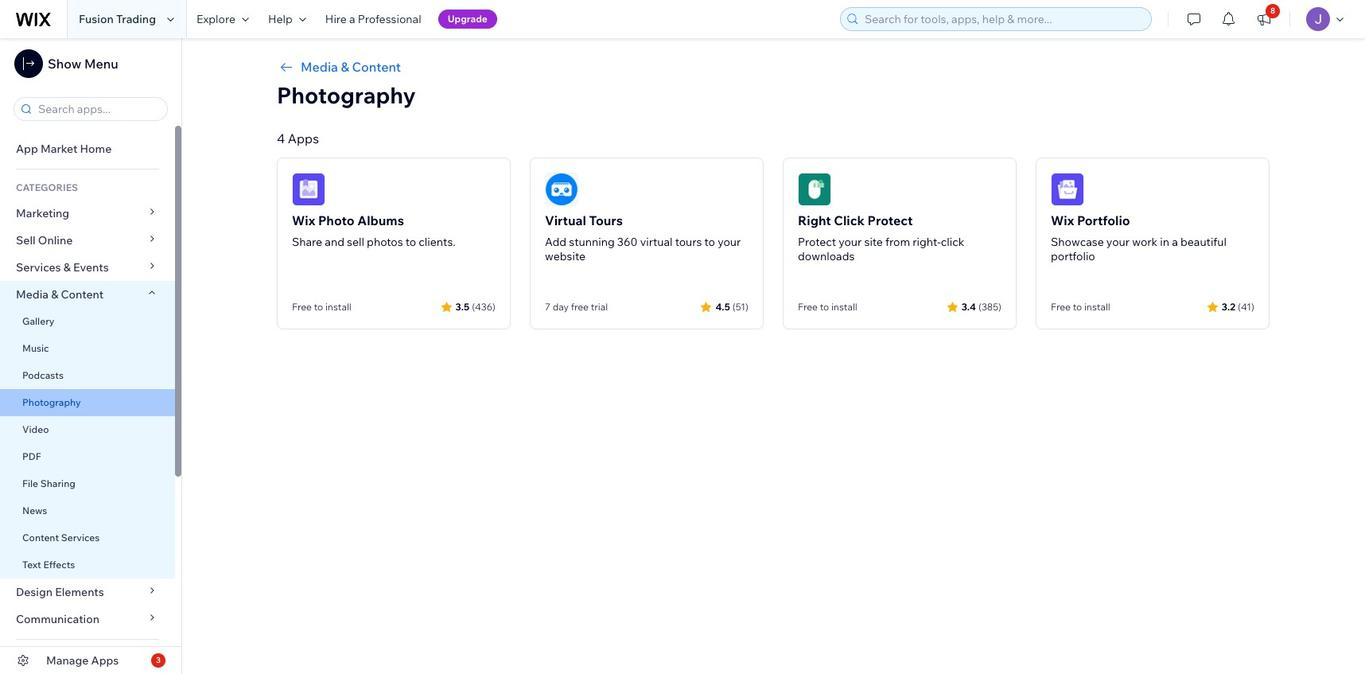 Task type: vqa. For each thing, say whether or not it's contained in the screenshot.


Task type: describe. For each thing, give the bounding box(es) containing it.
free to install for portfolio
[[1051, 301, 1111, 313]]

free
[[571, 301, 589, 313]]

in
[[1161, 235, 1170, 249]]

portfolio
[[1078, 212, 1131, 228]]

file sharing
[[22, 478, 76, 489]]

show menu
[[48, 56, 118, 72]]

professional
[[358, 12, 422, 26]]

content services
[[22, 532, 100, 544]]

upgrade
[[448, 13, 488, 25]]

content inside content services link
[[22, 532, 59, 544]]

site
[[865, 235, 883, 249]]

right click protect logo image
[[798, 173, 832, 206]]

tours
[[589, 212, 623, 228]]

your inside the right click protect protect your site from right-click downloads
[[839, 235, 862, 249]]

communication link
[[0, 606, 175, 633]]

clients.
[[419, 235, 456, 249]]

trading
[[116, 12, 156, 26]]

hire a professional
[[325, 12, 422, 26]]

online
[[38, 233, 73, 248]]

app
[[16, 142, 38, 156]]

podcasts link
[[0, 362, 175, 389]]

design
[[16, 585, 53, 599]]

your inside the 'wix portfolio showcase your work in a beautiful portfolio'
[[1107, 235, 1130, 249]]

Search apps... field
[[33, 98, 162, 120]]

stunning
[[569, 235, 615, 249]]

sell
[[16, 233, 36, 248]]

right-
[[913, 235, 941, 249]]

install for showcase
[[1085, 301, 1111, 313]]

install for protect
[[832, 301, 858, 313]]

click
[[834, 212, 865, 228]]

right
[[798, 212, 831, 228]]

0 vertical spatial media & content link
[[277, 57, 1270, 76]]

beautiful
[[1181, 235, 1227, 249]]

file
[[22, 478, 38, 489]]

services & events
[[16, 260, 109, 275]]

Search for tools, apps, help & more... field
[[860, 8, 1147, 30]]

media & content inside sidebar element
[[16, 287, 104, 302]]

to inside wix photo albums share and sell photos to clients.
[[406, 235, 416, 249]]

effects
[[43, 559, 75, 571]]

photography inside photography link
[[22, 396, 81, 408]]

show menu button
[[14, 49, 118, 78]]

marketing
[[16, 206, 69, 220]]

website
[[545, 249, 586, 263]]

design elements
[[16, 585, 104, 599]]

7 day free trial
[[545, 301, 608, 313]]

tours
[[675, 235, 702, 249]]

free to install for click
[[798, 301, 858, 313]]

podcasts
[[22, 369, 64, 381]]

video
[[22, 423, 49, 435]]

services & events link
[[0, 254, 175, 281]]

wix for wix portfolio
[[1051, 212, 1075, 228]]

hire a professional link
[[316, 0, 431, 38]]

1 horizontal spatial protect
[[868, 212, 913, 228]]

install for albums
[[325, 301, 352, 313]]

wix portfolio showcase your work in a beautiful portfolio
[[1051, 212, 1227, 263]]

hire
[[325, 12, 347, 26]]

3.2 (41)
[[1222, 300, 1255, 312]]

free for right click protect
[[798, 301, 818, 313]]

market
[[41, 142, 77, 156]]

to for right click protect
[[820, 301, 829, 313]]

3.4
[[962, 300, 977, 312]]

upgrade button
[[438, 10, 497, 29]]

and
[[325, 235, 345, 249]]

& for media & content link to the left
[[51, 287, 58, 302]]

media inside sidebar element
[[16, 287, 49, 302]]

marketing link
[[0, 200, 175, 227]]

3.2
[[1222, 300, 1236, 312]]

1 vertical spatial content
[[61, 287, 104, 302]]

sharing
[[40, 478, 76, 489]]

add
[[545, 235, 567, 249]]

virtual tours logo image
[[545, 173, 579, 206]]

free for wix portfolio
[[1051, 301, 1071, 313]]

day
[[553, 301, 569, 313]]

0 vertical spatial media & content
[[301, 59, 401, 75]]

explore
[[197, 12, 236, 26]]

file sharing link
[[0, 470, 175, 497]]

work
[[1133, 235, 1158, 249]]

downloads
[[798, 249, 855, 263]]

wix photo albums share and sell photos to clients.
[[292, 212, 456, 249]]

4
[[277, 131, 285, 146]]

text effects link
[[0, 552, 175, 579]]

4.5 (51)
[[716, 300, 749, 312]]

wix photo albums logo image
[[292, 173, 326, 206]]

8 button
[[1247, 0, 1282, 38]]

your inside virtual tours add stunning 360 virtual tours to your website
[[718, 235, 741, 249]]

sell
[[347, 235, 364, 249]]

(385)
[[979, 300, 1002, 312]]

(41)
[[1238, 300, 1255, 312]]

8
[[1271, 6, 1276, 16]]

text effects
[[22, 559, 75, 571]]



Task type: locate. For each thing, give the bounding box(es) containing it.
from
[[886, 235, 911, 249]]

your right tours
[[718, 235, 741, 249]]

1 horizontal spatial free
[[798, 301, 818, 313]]

wix portfolio logo image
[[1051, 173, 1085, 206]]

to down "share"
[[314, 301, 323, 313]]

content up gallery link
[[61, 287, 104, 302]]

wix
[[292, 212, 315, 228], [1051, 212, 1075, 228]]

1 horizontal spatial &
[[63, 260, 71, 275]]

&
[[341, 59, 349, 75], [63, 260, 71, 275], [51, 287, 58, 302]]

gallery link
[[0, 308, 175, 335]]

text
[[22, 559, 41, 571]]

0 horizontal spatial protect
[[798, 235, 836, 249]]

events
[[73, 260, 109, 275]]

protect up from
[[868, 212, 913, 228]]

0 vertical spatial media
[[301, 59, 338, 75]]

3 install from the left
[[1085, 301, 1111, 313]]

1 horizontal spatial a
[[1172, 235, 1178, 249]]

show
[[48, 56, 81, 72]]

2 free from the left
[[798, 301, 818, 313]]

to for wix portfolio
[[1073, 301, 1083, 313]]

0 horizontal spatial content
[[22, 532, 59, 544]]

menu
[[84, 56, 118, 72]]

help
[[268, 12, 293, 26]]

0 horizontal spatial your
[[718, 235, 741, 249]]

& for the services & events link
[[63, 260, 71, 275]]

2 install from the left
[[832, 301, 858, 313]]

0 horizontal spatial wix
[[292, 212, 315, 228]]

media up gallery
[[16, 287, 49, 302]]

0 horizontal spatial media
[[16, 287, 49, 302]]

0 horizontal spatial media & content link
[[0, 281, 175, 308]]

0 horizontal spatial &
[[51, 287, 58, 302]]

showcase
[[1051, 235, 1104, 249]]

1 horizontal spatial install
[[832, 301, 858, 313]]

3.5
[[456, 300, 470, 312]]

0 horizontal spatial free
[[292, 301, 312, 313]]

to right tours
[[705, 235, 716, 249]]

1 horizontal spatial free to install
[[798, 301, 858, 313]]

wix up showcase
[[1051, 212, 1075, 228]]

0 horizontal spatial a
[[349, 12, 355, 26]]

7
[[545, 301, 551, 313]]

2 your from the left
[[839, 235, 862, 249]]

1 horizontal spatial media & content link
[[277, 57, 1270, 76]]

1 wix from the left
[[292, 212, 315, 228]]

your down portfolio
[[1107, 235, 1130, 249]]

0 vertical spatial a
[[349, 12, 355, 26]]

3
[[156, 655, 161, 665]]

apps right manage
[[91, 653, 119, 668]]

1 install from the left
[[325, 301, 352, 313]]

1 horizontal spatial your
[[839, 235, 862, 249]]

to right photos
[[406, 235, 416, 249]]

0 vertical spatial &
[[341, 59, 349, 75]]

a right hire
[[349, 12, 355, 26]]

design elements link
[[0, 579, 175, 606]]

pdf link
[[0, 443, 175, 470]]

(436)
[[472, 300, 496, 312]]

music
[[22, 342, 49, 354]]

categories
[[16, 181, 78, 193]]

0 horizontal spatial photography
[[22, 396, 81, 408]]

0 horizontal spatial apps
[[91, 653, 119, 668]]

2 horizontal spatial &
[[341, 59, 349, 75]]

2 vertical spatial &
[[51, 287, 58, 302]]

photography down 'podcasts'
[[22, 396, 81, 408]]

free to install for photo
[[292, 301, 352, 313]]

1 vertical spatial photography
[[22, 396, 81, 408]]

3 your from the left
[[1107, 235, 1130, 249]]

install down and
[[325, 301, 352, 313]]

portfolio
[[1051, 249, 1096, 263]]

photography up "4 apps"
[[277, 81, 416, 109]]

content services link
[[0, 524, 175, 552]]

0 vertical spatial services
[[16, 260, 61, 275]]

elements
[[55, 585, 104, 599]]

& left events
[[63, 260, 71, 275]]

a inside "link"
[[349, 12, 355, 26]]

free
[[292, 301, 312, 313], [798, 301, 818, 313], [1051, 301, 1071, 313]]

photography link
[[0, 389, 175, 416]]

apps for manage apps
[[91, 653, 119, 668]]

0 vertical spatial photography
[[277, 81, 416, 109]]

free for wix photo albums
[[292, 301, 312, 313]]

virtual tours add stunning 360 virtual tours to your website
[[545, 212, 741, 263]]

manage
[[46, 653, 89, 668]]

app market home link
[[0, 135, 175, 162]]

sell online
[[16, 233, 73, 248]]

virtual
[[640, 235, 673, 249]]

4 apps
[[277, 131, 319, 146]]

protect
[[868, 212, 913, 228], [798, 235, 836, 249]]

1 vertical spatial apps
[[91, 653, 119, 668]]

0 horizontal spatial media & content
[[16, 287, 104, 302]]

free to install down and
[[292, 301, 352, 313]]

2 horizontal spatial install
[[1085, 301, 1111, 313]]

free to install
[[292, 301, 352, 313], [798, 301, 858, 313], [1051, 301, 1111, 313]]

free down downloads
[[798, 301, 818, 313]]

media & content down hire
[[301, 59, 401, 75]]

a inside the 'wix portfolio showcase your work in a beautiful portfolio'
[[1172, 235, 1178, 249]]

gallery
[[22, 315, 54, 327]]

content down hire a professional
[[352, 59, 401, 75]]

to for wix photo albums
[[314, 301, 323, 313]]

protect down right on the right of the page
[[798, 235, 836, 249]]

1 horizontal spatial media & content
[[301, 59, 401, 75]]

3 free from the left
[[1051, 301, 1071, 313]]

photos
[[367, 235, 403, 249]]

services inside content services link
[[61, 532, 100, 544]]

a right in at right top
[[1172, 235, 1178, 249]]

1 horizontal spatial content
[[61, 287, 104, 302]]

services down sell online in the left of the page
[[16, 260, 61, 275]]

help button
[[259, 0, 316, 38]]

wix up "share"
[[292, 212, 315, 228]]

your down click
[[839, 235, 862, 249]]

0 vertical spatial protect
[[868, 212, 913, 228]]

communication
[[16, 612, 102, 626]]

1 vertical spatial media & content link
[[0, 281, 175, 308]]

media down hire
[[301, 59, 338, 75]]

install down downloads
[[832, 301, 858, 313]]

1 horizontal spatial wix
[[1051, 212, 1075, 228]]

wix inside wix photo albums share and sell photos to clients.
[[292, 212, 315, 228]]

install down portfolio
[[1085, 301, 1111, 313]]

services down news link
[[61, 532, 100, 544]]

1 vertical spatial a
[[1172, 235, 1178, 249]]

3.4 (385)
[[962, 300, 1002, 312]]

free to install down portfolio
[[1051, 301, 1111, 313]]

video link
[[0, 416, 175, 443]]

manage apps
[[46, 653, 119, 668]]

& down hire
[[341, 59, 349, 75]]

to down portfolio
[[1073, 301, 1083, 313]]

0 horizontal spatial install
[[325, 301, 352, 313]]

2 horizontal spatial content
[[352, 59, 401, 75]]

app market home
[[16, 142, 112, 156]]

click
[[941, 235, 965, 249]]

2 free to install from the left
[[798, 301, 858, 313]]

0 vertical spatial content
[[352, 59, 401, 75]]

0 vertical spatial apps
[[288, 131, 319, 146]]

free down "share"
[[292, 301, 312, 313]]

2 horizontal spatial your
[[1107, 235, 1130, 249]]

3.5 (436)
[[456, 300, 496, 312]]

to inside virtual tours add stunning 360 virtual tours to your website
[[705, 235, 716, 249]]

1 vertical spatial protect
[[798, 235, 836, 249]]

1 your from the left
[[718, 235, 741, 249]]

sell online link
[[0, 227, 175, 254]]

2 vertical spatial content
[[22, 532, 59, 544]]

home
[[80, 142, 112, 156]]

right click protect protect your site from right-click downloads
[[798, 212, 965, 263]]

music link
[[0, 335, 175, 362]]

2 horizontal spatial free to install
[[1051, 301, 1111, 313]]

1 horizontal spatial media
[[301, 59, 338, 75]]

360
[[617, 235, 638, 249]]

1 vertical spatial media & content
[[16, 287, 104, 302]]

wix inside the 'wix portfolio showcase your work in a beautiful portfolio'
[[1051, 212, 1075, 228]]

a
[[349, 12, 355, 26], [1172, 235, 1178, 249]]

1 vertical spatial media
[[16, 287, 49, 302]]

apps
[[288, 131, 319, 146], [91, 653, 119, 668]]

wix for wix photo albums
[[292, 212, 315, 228]]

install
[[325, 301, 352, 313], [832, 301, 858, 313], [1085, 301, 1111, 313]]

to down downloads
[[820, 301, 829, 313]]

1 vertical spatial services
[[61, 532, 100, 544]]

sidebar element
[[0, 38, 182, 674]]

free down portfolio
[[1051, 301, 1071, 313]]

1 free to install from the left
[[292, 301, 352, 313]]

content
[[352, 59, 401, 75], [61, 287, 104, 302], [22, 532, 59, 544]]

pdf
[[22, 450, 41, 462]]

trial
[[591, 301, 608, 313]]

1 horizontal spatial apps
[[288, 131, 319, 146]]

free to install down downloads
[[798, 301, 858, 313]]

news link
[[0, 497, 175, 524]]

apps right 4
[[288, 131, 319, 146]]

0 horizontal spatial free to install
[[292, 301, 352, 313]]

media & content down services & events
[[16, 287, 104, 302]]

content down news
[[22, 532, 59, 544]]

apps for 4 apps
[[288, 131, 319, 146]]

4.5
[[716, 300, 730, 312]]

to
[[406, 235, 416, 249], [705, 235, 716, 249], [314, 301, 323, 313], [820, 301, 829, 313], [1073, 301, 1083, 313]]

1 vertical spatial &
[[63, 260, 71, 275]]

2 horizontal spatial free
[[1051, 301, 1071, 313]]

2 wix from the left
[[1051, 212, 1075, 228]]

fusion trading
[[79, 12, 156, 26]]

fusion
[[79, 12, 114, 26]]

& down services & events
[[51, 287, 58, 302]]

your
[[718, 235, 741, 249], [839, 235, 862, 249], [1107, 235, 1130, 249]]

1 free from the left
[[292, 301, 312, 313]]

virtual
[[545, 212, 586, 228]]

3 free to install from the left
[[1051, 301, 1111, 313]]

1 horizontal spatial photography
[[277, 81, 416, 109]]

apps inside sidebar element
[[91, 653, 119, 668]]



